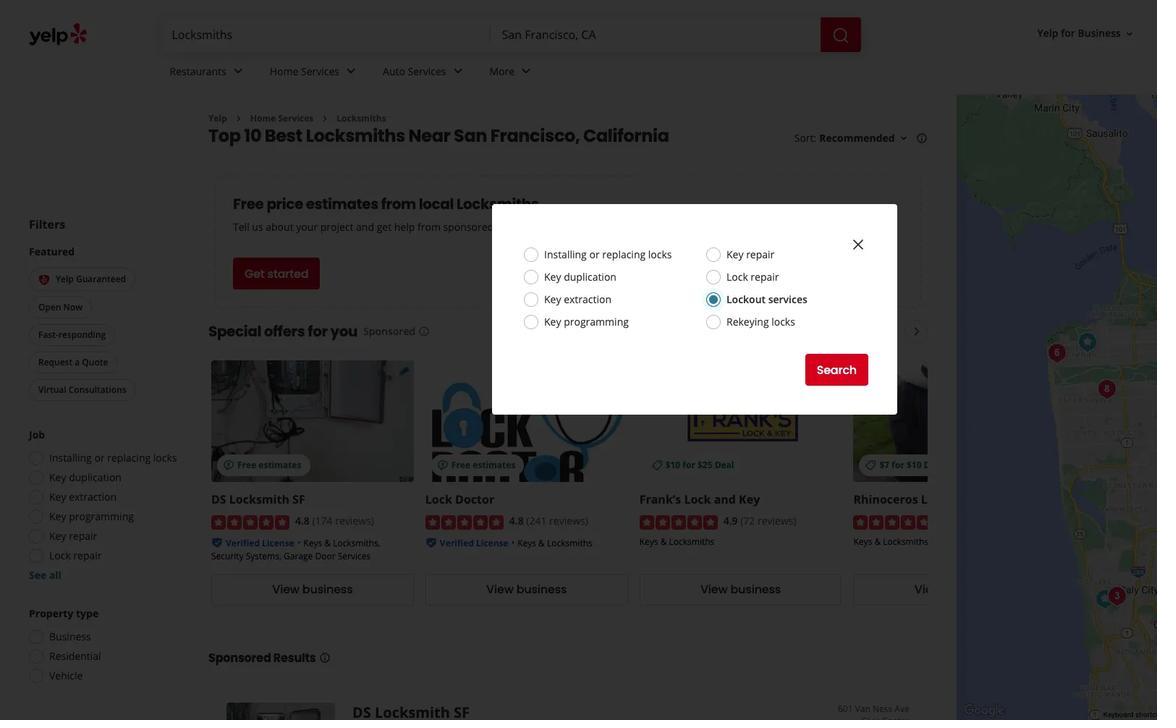 Task type: vqa. For each thing, say whether or not it's contained in the screenshot.
more
yes



Task type: locate. For each thing, give the bounding box(es) containing it.
0 horizontal spatial locksmith
[[229, 492, 290, 508]]

1 locksmith from the left
[[229, 492, 290, 508]]

free up ds locksmith sf
[[238, 459, 257, 472]]

16 info v2 image for top 10 best locksmiths near san francisco, california
[[917, 133, 928, 144]]

1 view from the left
[[272, 582, 300, 598]]

verified for locksmith
[[226, 537, 260, 550]]

3 24 chevron down v2 image from the left
[[449, 63, 467, 80]]

about
[[266, 220, 294, 234]]

0 horizontal spatial estimates
[[259, 459, 302, 472]]

1 vertical spatial programming
[[69, 510, 134, 524]]

free up 'tell' at the left
[[233, 194, 264, 215]]

home services right top
[[250, 112, 314, 125]]

view business link for rhinoceros locksmith
[[854, 574, 1057, 606]]

0 horizontal spatial installing or replacing locks
[[49, 451, 177, 465]]

rekeying locks
[[727, 315, 796, 329]]

security
[[211, 550, 244, 563]]

key duplication inside search dialog
[[545, 270, 617, 284]]

1 vertical spatial from
[[418, 220, 441, 234]]

sponsored left results
[[209, 650, 271, 667]]

0 horizontal spatial 16 chevron right v2 image
[[233, 113, 245, 124]]

verified license button for doctor
[[440, 536, 509, 550]]

4.8 star rating image down lock doctor link
[[426, 515, 504, 530]]

view business for frank's lock and key
[[701, 582, 782, 598]]

1 reviews) from the left
[[335, 514, 374, 528]]

b&b locksmith and security image
[[1104, 582, 1133, 611]]

key repair up lockout
[[727, 248, 775, 261]]

1 vertical spatial business
[[49, 630, 91, 644]]

verified right 16 verified v2 image
[[440, 537, 474, 550]]

2 horizontal spatial keys & locksmiths
[[854, 536, 929, 548]]

project
[[321, 220, 354, 234]]

0 vertical spatial 16 info v2 image
[[917, 133, 928, 144]]

california
[[584, 124, 670, 148]]

keys down (241 at bottom
[[518, 537, 537, 550]]

1 16 chevron right v2 image from the left
[[233, 113, 245, 124]]

2 16 deal v2 image from the left
[[866, 460, 877, 472]]

0 horizontal spatial 16 deal v2 image
[[652, 460, 663, 472]]

1 vertical spatial yelp
[[209, 112, 227, 125]]

1 horizontal spatial 16 info v2 image
[[917, 133, 928, 144]]

24 chevron down v2 image right more
[[518, 63, 535, 80]]

24 chevron down v2 image inside auto services link
[[449, 63, 467, 80]]

16 deal v2 image inside $10 for $25 deal link
[[652, 460, 663, 472]]

(174
[[312, 514, 333, 528]]

1 license from the left
[[262, 537, 295, 550]]

24 chevron down v2 image right restaurants
[[229, 63, 247, 80]]

4.8 left (174
[[295, 514, 310, 528]]

1 4.8 from the left
[[295, 514, 310, 528]]

key duplication
[[545, 270, 617, 284], [49, 471, 122, 484]]

quote
[[82, 356, 108, 369]]

open now
[[38, 301, 83, 314]]

business
[[303, 582, 353, 598], [517, 582, 567, 598], [731, 582, 782, 598], [945, 582, 996, 598]]

extraction inside search dialog
[[564, 293, 612, 306]]

reviews) for lock doctor
[[550, 514, 589, 528]]

4.8 for ds locksmith sf
[[295, 514, 310, 528]]

yelp for business button
[[1032, 21, 1142, 47]]

filters
[[29, 217, 65, 233]]

1 horizontal spatial deal
[[924, 459, 944, 472]]

home inside business categories element
[[270, 64, 299, 78]]

keys & locksmiths down rhinoceros
[[854, 536, 929, 548]]

2 horizontal spatial reviews)
[[758, 514, 797, 528]]

1 verified license from the left
[[226, 537, 295, 550]]

rhinoceros locksmith link
[[854, 492, 982, 508]]

0 vertical spatial extraction
[[564, 293, 612, 306]]

$10 left $25
[[666, 459, 681, 472]]

systems,
[[246, 550, 282, 563]]

$25
[[698, 459, 713, 472]]

verified
[[226, 537, 260, 550], [440, 537, 474, 550]]

virtual
[[38, 384, 66, 396]]

0 horizontal spatial key programming
[[49, 510, 134, 524]]

yelp link
[[209, 112, 227, 125]]

24 chevron down v2 image for more
[[518, 63, 535, 80]]

view for frank's lock and key
[[701, 582, 728, 598]]

home services inside business categories element
[[270, 64, 340, 78]]

businesses.
[[497, 220, 551, 234]]

None search field
[[160, 17, 864, 52]]

$7 for $10 deal link
[[854, 361, 1057, 483]]

and left get on the left
[[356, 220, 374, 234]]

reviews)
[[335, 514, 374, 528], [550, 514, 589, 528], [758, 514, 797, 528]]

1 horizontal spatial locks
[[649, 248, 672, 261]]

deal right $25
[[715, 459, 735, 472]]

request a quote button
[[29, 352, 118, 374]]

option group
[[25, 428, 180, 583], [25, 607, 180, 688]]

1 verified license button from the left
[[226, 536, 295, 550]]

1 horizontal spatial or
[[590, 248, 600, 261]]

locksmiths right best in the top of the page
[[306, 124, 405, 148]]

view
[[272, 582, 300, 598], [487, 582, 514, 598], [701, 582, 728, 598], [915, 582, 942, 598]]

0 horizontal spatial replacing
[[107, 451, 151, 465]]

2 view business link from the left
[[426, 574, 628, 606]]

16 chevron down v2 image
[[1125, 28, 1136, 40]]

estimates
[[306, 194, 379, 215], [259, 459, 302, 472], [473, 459, 516, 472]]

2 vertical spatial locks
[[153, 451, 177, 465]]

0 horizontal spatial deal
[[715, 459, 735, 472]]

key extraction inside option group
[[49, 490, 117, 504]]

verified license button
[[226, 536, 295, 550], [440, 536, 509, 550]]

from up help on the left
[[381, 194, 416, 215]]

1 horizontal spatial installing or replacing locks
[[545, 248, 672, 261]]

4.9 star rating image down rhinoceros
[[854, 515, 932, 530]]

yelp inside button
[[56, 273, 74, 286]]

keys & locksmiths down frank's
[[640, 536, 715, 548]]

2 verified license button from the left
[[440, 536, 509, 550]]

2 reviews) from the left
[[550, 514, 589, 528]]

2 verified from the left
[[440, 537, 474, 550]]

business categories element
[[158, 52, 1158, 94]]

24 chevron down v2 image inside restaurants link
[[229, 63, 247, 80]]

0 vertical spatial key duplication
[[545, 270, 617, 284]]

16 free estimates v2 image up lock doctor link
[[437, 460, 449, 472]]

free estimates link for ds locksmith sf
[[211, 361, 414, 483]]

1 24 chevron down v2 image from the left
[[229, 63, 247, 80]]

24 chevron down v2 image inside more link
[[518, 63, 535, 80]]

locksmiths inside the free price estimates from local locksmiths tell us about your project and get help from sponsored businesses.
[[457, 194, 539, 215]]

2 verified license from the left
[[440, 537, 509, 550]]

0 horizontal spatial installing
[[49, 451, 92, 465]]

1 horizontal spatial sponsored
[[364, 325, 416, 338]]

16 info v2 image
[[917, 133, 928, 144], [419, 326, 430, 338]]

keys inside keys & locksmiths, security systems, garage door services
[[304, 537, 322, 550]]

2 horizontal spatial yelp
[[1038, 26, 1059, 40]]

0 horizontal spatial lock repair
[[49, 549, 102, 563]]

1 deal from the left
[[715, 459, 735, 472]]

16 deal v2 image for rhinoceros locksmith
[[866, 460, 877, 472]]

0 horizontal spatial 4.8 star rating image
[[211, 515, 290, 530]]

2 deal from the left
[[924, 459, 944, 472]]

1 horizontal spatial free estimates link
[[426, 361, 628, 483]]

16 chevron right v2 image right yelp link at the left of the page
[[233, 113, 245, 124]]

your
[[296, 220, 318, 234]]

installing down virtual consultations button
[[49, 451, 92, 465]]

4.8 star rating image down ds locksmith sf
[[211, 515, 290, 530]]

0 horizontal spatial free estimates link
[[211, 361, 414, 483]]

programming
[[564, 315, 629, 329], [69, 510, 134, 524]]

keys down rhinoceros
[[854, 536, 873, 548]]

1 horizontal spatial key extraction
[[545, 293, 612, 306]]

2 view from the left
[[487, 582, 514, 598]]

replacing inside search dialog
[[603, 248, 646, 261]]

view business for ds locksmith sf
[[272, 582, 353, 598]]

1 verified from the left
[[226, 537, 260, 550]]

google image
[[961, 702, 1009, 721]]

services inside auto services link
[[408, 64, 446, 78]]

24 chevron down v2 image left 'auto'
[[343, 63, 360, 80]]

0 vertical spatial installing or replacing locks
[[545, 248, 672, 261]]

2 license from the left
[[476, 537, 509, 550]]

free inside the free price estimates from local locksmiths tell us about your project and get help from sponsored businesses.
[[233, 194, 264, 215]]

16 info v2 image for special offers for you
[[419, 326, 430, 338]]

estimates up 'sf'
[[259, 459, 302, 472]]

$7
[[880, 459, 890, 472]]

0 horizontal spatial extraction
[[69, 490, 117, 504]]

16 info v2 image
[[319, 652, 331, 664]]

1 horizontal spatial 16 free estimates v2 image
[[437, 460, 449, 472]]

fast-responding
[[38, 329, 106, 341]]

2 free estimates from the left
[[452, 459, 516, 472]]

2 free estimates link from the left
[[426, 361, 628, 483]]

rekeying
[[727, 315, 769, 329]]

0 horizontal spatial 4.8
[[295, 514, 310, 528]]

home services link right top
[[250, 112, 314, 125]]

get started button
[[233, 258, 320, 290]]

lock up lockout
[[727, 270, 749, 284]]

deal for lock
[[715, 459, 735, 472]]

keys & locksmiths
[[640, 536, 715, 548], [854, 536, 929, 548], [518, 537, 593, 550]]

1 horizontal spatial replacing
[[603, 248, 646, 261]]

1 vertical spatial duplication
[[69, 471, 122, 484]]

services right 'auto'
[[408, 64, 446, 78]]

yelp inside button
[[1038, 26, 1059, 40]]

or
[[590, 248, 600, 261], [94, 451, 105, 465]]

0 vertical spatial home
[[270, 64, 299, 78]]

1 16 deal v2 image from the left
[[652, 460, 663, 472]]

locksmith for rhinoceros
[[922, 492, 982, 508]]

1 4.8 star rating image from the left
[[211, 515, 290, 530]]

$10 inside $7 for $10 deal link
[[907, 459, 922, 472]]

and
[[356, 220, 374, 234], [714, 492, 736, 508]]

free estimates up ds locksmith sf
[[238, 459, 302, 472]]

0 horizontal spatial 16 free estimates v2 image
[[223, 460, 235, 472]]

key repair inside search dialog
[[727, 248, 775, 261]]

2 $10 from the left
[[907, 459, 922, 472]]

for right $7
[[892, 459, 905, 472]]

locksmiths down frank's lock and key 'link'
[[670, 536, 715, 548]]

1 vertical spatial option group
[[25, 607, 180, 688]]

key extraction
[[545, 293, 612, 306], [49, 490, 117, 504]]

2 option group from the top
[[25, 607, 180, 688]]

2 horizontal spatial estimates
[[473, 459, 516, 472]]

lock repair up all
[[49, 549, 102, 563]]

open now button
[[29, 297, 92, 319]]

0 horizontal spatial verified license
[[226, 537, 295, 550]]

601
[[839, 703, 853, 715]]

sponsored results
[[209, 650, 316, 667]]

free for lock
[[452, 459, 471, 472]]

0 vertical spatial option group
[[25, 428, 180, 583]]

1 vertical spatial lock repair
[[49, 549, 102, 563]]

reviews) right (72
[[758, 514, 797, 528]]

$10 inside $10 for $25 deal link
[[666, 459, 681, 472]]

0 horizontal spatial keys & locksmiths
[[518, 537, 593, 550]]

sponsored
[[364, 325, 416, 338], [209, 650, 271, 667]]

4.9 star rating image
[[640, 515, 718, 530], [854, 515, 932, 530]]

1 horizontal spatial verified license
[[440, 537, 509, 550]]

0 horizontal spatial key duplication
[[49, 471, 122, 484]]

keys & locksmiths for rhinoceros
[[854, 536, 929, 548]]

$10 for $25 deal
[[666, 459, 735, 472]]

1 horizontal spatial business
[[1079, 26, 1122, 40]]

1 vertical spatial sponsored
[[209, 650, 271, 667]]

4 view from the left
[[915, 582, 942, 598]]

3 view business from the left
[[701, 582, 782, 598]]

2 16 free estimates v2 image from the left
[[437, 460, 449, 472]]

for for $7
[[892, 459, 905, 472]]

16 chevron right v2 image for locksmiths
[[320, 113, 331, 124]]

for left 16 chevron down v2 icon
[[1062, 26, 1076, 40]]

business up residential
[[49, 630, 91, 644]]

4 view business link from the left
[[854, 574, 1057, 606]]

rhinoceros locksmith image
[[1074, 328, 1103, 357]]

featured group
[[26, 245, 180, 404]]

0 horizontal spatial reviews)
[[335, 514, 374, 528]]

16 verified v2 image
[[426, 537, 437, 549]]

for left the you
[[308, 322, 328, 342]]

residential
[[49, 650, 101, 663]]

yelp guaranteed
[[56, 273, 126, 286]]

view business link for lock doctor
[[426, 574, 628, 606]]

1 horizontal spatial installing
[[545, 248, 587, 261]]

lock inside search dialog
[[727, 270, 749, 284]]

estimates up project
[[306, 194, 379, 215]]

guy the locksmith image
[[1092, 585, 1121, 614]]

2 view business from the left
[[487, 582, 567, 598]]

home services
[[270, 64, 340, 78], [250, 112, 314, 125]]

free estimates up doctor
[[452, 459, 516, 472]]

1 vertical spatial replacing
[[107, 451, 151, 465]]

24 chevron down v2 image for auto services
[[449, 63, 467, 80]]

0 vertical spatial home services
[[270, 64, 340, 78]]

3 view from the left
[[701, 582, 728, 598]]

& down rhinoceros
[[875, 536, 881, 548]]

more
[[490, 64, 515, 78]]

1 horizontal spatial key duplication
[[545, 270, 617, 284]]

4.8 for lock doctor
[[510, 514, 524, 528]]

0 horizontal spatial $10
[[666, 459, 681, 472]]

4.8 star rating image for locksmith
[[211, 515, 290, 530]]

installing down businesses.
[[545, 248, 587, 261]]

sponsored right the you
[[364, 325, 416, 338]]

1 horizontal spatial license
[[476, 537, 509, 550]]

1 free estimates link from the left
[[211, 361, 414, 483]]

& down frank's
[[661, 536, 667, 548]]

1 vertical spatial key extraction
[[49, 490, 117, 504]]

3 business from the left
[[731, 582, 782, 598]]

4 24 chevron down v2 image from the left
[[518, 63, 535, 80]]

0 vertical spatial business
[[1079, 26, 1122, 40]]

2 16 chevron right v2 image from the left
[[320, 113, 331, 124]]

search dialog
[[0, 0, 1158, 721]]

business for ds locksmith sf
[[303, 582, 353, 598]]

24 chevron down v2 image right auto services on the top left of the page
[[449, 63, 467, 80]]

license
[[262, 537, 295, 550], [476, 537, 509, 550]]

1 business from the left
[[303, 582, 353, 598]]

or inside search dialog
[[590, 248, 600, 261]]

0 horizontal spatial license
[[262, 537, 295, 550]]

deal inside $10 for $25 deal link
[[715, 459, 735, 472]]

verified license button down doctor
[[440, 536, 509, 550]]

and up the 4.9
[[714, 492, 736, 508]]

yelp for yelp for business
[[1038, 26, 1059, 40]]

2 business from the left
[[517, 582, 567, 598]]

verified license up systems,
[[226, 537, 295, 550]]

1 horizontal spatial reviews)
[[550, 514, 589, 528]]

locks
[[649, 248, 672, 261], [772, 315, 796, 329], [153, 451, 177, 465]]

home services up best in the top of the page
[[270, 64, 340, 78]]

4 business from the left
[[945, 582, 996, 598]]

1 horizontal spatial programming
[[564, 315, 629, 329]]

view business link for frank's lock and key
[[640, 574, 843, 606]]

estimates up doctor
[[473, 459, 516, 472]]

0 horizontal spatial free estimates
[[238, 459, 302, 472]]

16 deal v2 image
[[652, 460, 663, 472], [866, 460, 877, 472]]

16 deal v2 image inside $7 for $10 deal link
[[866, 460, 877, 472]]

services down the locksmiths,
[[338, 550, 371, 563]]

locksmith down $7 for $10 deal
[[922, 492, 982, 508]]

property type
[[29, 607, 99, 621]]

16 chevron right v2 image for home services
[[233, 113, 245, 124]]

2 4.8 from the left
[[510, 514, 524, 528]]

deal
[[715, 459, 735, 472], [924, 459, 944, 472]]

1 horizontal spatial duplication
[[564, 270, 617, 284]]

0 horizontal spatial sponsored
[[209, 650, 271, 667]]

home right top
[[250, 112, 276, 125]]

locksmith left 'sf'
[[229, 492, 290, 508]]

4.8 (174 reviews)
[[295, 514, 374, 528]]

home up best in the top of the page
[[270, 64, 299, 78]]

&
[[661, 536, 667, 548], [875, 536, 881, 548], [325, 537, 331, 550], [539, 537, 545, 550]]

lock repair
[[727, 270, 780, 284], [49, 549, 102, 563]]

1 horizontal spatial key programming
[[545, 315, 629, 329]]

1 horizontal spatial 16 chevron right v2 image
[[320, 113, 331, 124]]

0 horizontal spatial or
[[94, 451, 105, 465]]

reviews) up the locksmiths,
[[335, 514, 374, 528]]

1 vertical spatial installing
[[49, 451, 92, 465]]

home
[[270, 64, 299, 78], [250, 112, 276, 125]]

guaranteed
[[76, 273, 126, 286]]

2 locksmith from the left
[[922, 492, 982, 508]]

601 van ness ave
[[839, 703, 910, 715]]

0 horizontal spatial yelp
[[56, 273, 74, 286]]

business left 16 chevron down v2 icon
[[1079, 26, 1122, 40]]

1 $10 from the left
[[666, 459, 681, 472]]

1 vertical spatial locks
[[772, 315, 796, 329]]

1 horizontal spatial keys & locksmiths
[[640, 536, 715, 548]]

sponsored for sponsored results
[[209, 650, 271, 667]]

deal up rhinoceros locksmith link
[[924, 459, 944, 472]]

license down doctor
[[476, 537, 509, 550]]

view business link
[[211, 574, 414, 606], [426, 574, 628, 606], [640, 574, 843, 606], [854, 574, 1057, 606]]

1 16 free estimates v2 image from the left
[[223, 460, 235, 472]]

locksmiths up businesses.
[[457, 194, 539, 215]]

home services link up "locksmiths" link on the top left
[[258, 52, 372, 94]]

business
[[1079, 26, 1122, 40], [49, 630, 91, 644]]

verified license
[[226, 537, 295, 550], [440, 537, 509, 550]]

license up systems,
[[262, 537, 295, 550]]

1 free estimates from the left
[[238, 459, 302, 472]]

for for $10
[[683, 459, 696, 472]]

locksmiths,
[[333, 537, 381, 550]]

key extraction inside search dialog
[[545, 293, 612, 306]]

1 view business link from the left
[[211, 574, 414, 606]]

1 horizontal spatial locksmith
[[922, 492, 982, 508]]

1 horizontal spatial lock repair
[[727, 270, 780, 284]]

free price estimates from local locksmiths image
[[762, 211, 834, 283]]

0 vertical spatial key extraction
[[545, 293, 612, 306]]

verified license right 16 verified v2 image
[[440, 537, 509, 550]]

16 deal v2 image up frank's
[[652, 460, 663, 472]]

yelp for yelp link at the left of the page
[[209, 112, 227, 125]]

get
[[245, 266, 265, 282]]

1 vertical spatial key duplication
[[49, 471, 122, 484]]

free up lock doctor link
[[452, 459, 471, 472]]

0 horizontal spatial verified license button
[[226, 536, 295, 550]]

4.8 left (241 at bottom
[[510, 514, 524, 528]]

$10 right $7
[[907, 459, 922, 472]]

extraction
[[564, 293, 612, 306], [69, 490, 117, 504]]

see all button
[[29, 568, 61, 582]]

16 free estimates v2 image
[[223, 460, 235, 472], [437, 460, 449, 472]]

lock left doctor
[[426, 492, 453, 508]]

16 chevron right v2 image left "locksmiths" link on the top left
[[320, 113, 331, 124]]

4 view business from the left
[[915, 582, 996, 598]]

virtual consultations
[[38, 384, 126, 396]]

programming inside search dialog
[[564, 315, 629, 329]]

0 vertical spatial yelp
[[1038, 26, 1059, 40]]

for left $25
[[683, 459, 696, 472]]

view for lock doctor
[[487, 582, 514, 598]]

4.9 star rating image down frank's
[[640, 515, 718, 530]]

0 horizontal spatial key extraction
[[49, 490, 117, 504]]

1 horizontal spatial extraction
[[564, 293, 612, 306]]

verified license button for locksmith
[[226, 536, 295, 550]]

0 vertical spatial sponsored
[[364, 325, 416, 338]]

& inside keys & locksmiths, security systems, garage door services
[[325, 537, 331, 550]]

1 vertical spatial installing or replacing locks
[[49, 451, 177, 465]]

24 chevron down v2 image inside the home services link
[[343, 63, 360, 80]]

lock repair up lockout
[[727, 270, 780, 284]]

verified license button up systems,
[[226, 536, 295, 550]]

help
[[394, 220, 415, 234]]

deal inside $7 for $10 deal link
[[924, 459, 944, 472]]

2 4.8 star rating image from the left
[[426, 515, 504, 530]]

0 horizontal spatial from
[[381, 194, 416, 215]]

free estimates for locksmith
[[238, 459, 302, 472]]

key repair up all
[[49, 529, 97, 543]]

16 chevron right v2 image
[[233, 113, 245, 124], [320, 113, 331, 124]]

24 chevron down v2 image
[[229, 63, 247, 80], [343, 63, 360, 80], [449, 63, 467, 80], [518, 63, 535, 80]]

key repair
[[727, 248, 775, 261], [49, 529, 97, 543]]

1 horizontal spatial 4.8
[[510, 514, 524, 528]]

0 horizontal spatial 16 info v2 image
[[419, 326, 430, 338]]

for
[[1062, 26, 1076, 40], [308, 322, 328, 342], [683, 459, 696, 472], [892, 459, 905, 472]]

van
[[856, 703, 871, 715]]

0 vertical spatial or
[[590, 248, 600, 261]]

4.8 star rating image for doctor
[[426, 515, 504, 530]]

locksmiths down rhinoceros locksmith link
[[884, 536, 929, 548]]

1 vertical spatial 16 info v2 image
[[419, 326, 430, 338]]

for inside button
[[1062, 26, 1076, 40]]

16 deal v2 image left $7
[[866, 460, 877, 472]]

services right 10
[[278, 112, 314, 125]]

0 vertical spatial programming
[[564, 315, 629, 329]]

estimates for lock doctor
[[473, 459, 516, 472]]

from down local
[[418, 220, 441, 234]]

1 horizontal spatial from
[[418, 220, 441, 234]]

3 reviews) from the left
[[758, 514, 797, 528]]

1 vertical spatial home
[[250, 112, 276, 125]]

locksmiths link
[[337, 112, 386, 125]]

business inside option group
[[49, 630, 91, 644]]

business for lock doctor
[[517, 582, 567, 598]]

keys up door
[[304, 537, 322, 550]]

free estimates
[[238, 459, 302, 472], [452, 459, 516, 472]]

reviews) right (241 at bottom
[[550, 514, 589, 528]]

3 view business link from the left
[[640, 574, 843, 606]]

1 horizontal spatial verified license button
[[440, 536, 509, 550]]

16 free estimates v2 image up ds
[[223, 460, 235, 472]]

installing or replacing locks
[[545, 248, 672, 261], [49, 451, 177, 465]]

4.8 star rating image
[[211, 515, 290, 530], [426, 515, 504, 530]]

type
[[76, 607, 99, 621]]

1 option group from the top
[[25, 428, 180, 583]]

0 vertical spatial installing
[[545, 248, 587, 261]]

keys & locksmiths down 4.8 (241 reviews)
[[518, 537, 593, 550]]

home services link
[[258, 52, 372, 94], [250, 112, 314, 125]]

view business for rhinoceros locksmith
[[915, 582, 996, 598]]

0 horizontal spatial 4.9 star rating image
[[640, 515, 718, 530]]

& up door
[[325, 537, 331, 550]]

1 view business from the left
[[272, 582, 353, 598]]

2 24 chevron down v2 image from the left
[[343, 63, 360, 80]]

verified up security
[[226, 537, 260, 550]]

key
[[727, 248, 744, 261], [545, 270, 562, 284], [545, 293, 562, 306], [545, 315, 562, 329], [49, 471, 66, 484], [49, 490, 66, 504], [739, 492, 761, 508], [49, 510, 66, 524], [49, 529, 66, 543]]



Task type: describe. For each thing, give the bounding box(es) containing it.
services inside keys & locksmiths, security systems, garage door services
[[338, 550, 371, 563]]

verified license for locksmith
[[226, 537, 295, 550]]

2 4.9 star rating image from the left
[[854, 515, 932, 530]]

get
[[377, 220, 392, 234]]

yelp for business
[[1038, 26, 1122, 40]]

installing or replacing locks inside search dialog
[[545, 248, 672, 261]]

yelp for yelp guaranteed
[[56, 273, 74, 286]]

lock up all
[[49, 549, 71, 563]]

a
[[75, 356, 80, 369]]

key programming inside search dialog
[[545, 315, 629, 329]]

$7 for $10 deal
[[880, 459, 944, 472]]

job
[[29, 428, 45, 442]]

vehicle
[[49, 669, 83, 683]]

estimates for ds locksmith sf
[[259, 459, 302, 472]]

ness
[[873, 703, 893, 715]]

view business link for ds locksmith sf
[[211, 574, 414, 606]]

sponsored
[[444, 220, 494, 234]]

near
[[409, 124, 451, 148]]

sponsored for sponsored
[[364, 325, 416, 338]]

estimates inside the free price estimates from local locksmiths tell us about your project and get help from sponsored businesses.
[[306, 194, 379, 215]]

extraction inside option group
[[69, 490, 117, 504]]

search image
[[832, 27, 850, 44]]

services up "locksmiths" link on the top left
[[301, 64, 340, 78]]

& down (241 at bottom
[[539, 537, 545, 550]]

0 vertical spatial locks
[[649, 248, 672, 261]]

more link
[[478, 52, 547, 94]]

free estimates link for lock doctor
[[426, 361, 628, 483]]

close image
[[850, 236, 868, 253]]

locksmith for ds
[[229, 492, 290, 508]]

16 free estimates v2 image for ds
[[223, 460, 235, 472]]

business inside button
[[1079, 26, 1122, 40]]

auto
[[383, 64, 405, 78]]

for for yelp
[[1062, 26, 1076, 40]]

us
[[252, 220, 263, 234]]

fast-
[[38, 329, 59, 341]]

responding
[[58, 329, 106, 341]]

1 vertical spatial key repair
[[49, 529, 97, 543]]

locksmiths down 4.8 (241 reviews)
[[547, 537, 593, 550]]

option group containing job
[[25, 428, 180, 583]]

sort:
[[795, 131, 817, 145]]

view business for lock doctor
[[487, 582, 567, 598]]

keys down frank's
[[640, 536, 659, 548]]

4.9 (72 reviews)
[[724, 514, 797, 528]]

started
[[268, 266, 309, 282]]

lock down '$10 for $25 deal'
[[685, 492, 711, 508]]

sf
[[293, 492, 305, 508]]

request
[[38, 356, 73, 369]]

installing inside option group
[[49, 451, 92, 465]]

16 verified v2 image
[[211, 537, 223, 549]]

16 deal v2 image for frank's lock and key
[[652, 460, 663, 472]]

frank's lock and key link
[[640, 492, 761, 508]]

lockout
[[727, 293, 766, 306]]

1 vertical spatial home services link
[[250, 112, 314, 125]]

property
[[29, 607, 73, 621]]

yelp guaranteed button
[[29, 268, 135, 291]]

0 horizontal spatial programming
[[69, 510, 134, 524]]

keys & locksmiths for frank's
[[640, 536, 715, 548]]

1 vertical spatial or
[[94, 451, 105, 465]]

$10 for $25 deal link
[[640, 361, 843, 483]]

restaurants link
[[158, 52, 258, 94]]

map region
[[850, 0, 1158, 721]]

option group containing property type
[[25, 607, 180, 688]]

top
[[209, 124, 241, 148]]

see
[[29, 568, 47, 582]]

4.9
[[724, 514, 738, 528]]

view for rhinoceros locksmith
[[915, 582, 942, 598]]

all
[[49, 568, 61, 582]]

keys & locksmiths, security systems, garage door services
[[211, 537, 381, 563]]

duplication inside search dialog
[[564, 270, 617, 284]]

locksmiths down 'auto'
[[337, 112, 386, 125]]

services
[[769, 293, 808, 306]]

consultations
[[69, 384, 126, 396]]

verified for doctor
[[440, 537, 474, 550]]

16 free estimates v2 image for lock
[[437, 460, 449, 472]]

0 vertical spatial from
[[381, 194, 416, 215]]

(72
[[741, 514, 756, 528]]

license for locksmith
[[262, 537, 295, 550]]

1 vertical spatial key programming
[[49, 510, 134, 524]]

francisco,
[[491, 124, 580, 148]]

shortcu
[[1136, 711, 1158, 719]]

verified license for doctor
[[440, 537, 509, 550]]

best
[[265, 124, 303, 148]]

doctor
[[456, 492, 495, 508]]

business for frank's lock and key
[[731, 582, 782, 598]]

reviews) for ds locksmith sf
[[335, 514, 374, 528]]

lock repair inside option group
[[49, 549, 102, 563]]

top 10 best locksmiths near san francisco, california
[[209, 124, 670, 148]]

results
[[274, 650, 316, 667]]

ds locksmith sf link
[[211, 492, 305, 508]]

open
[[38, 301, 61, 314]]

search button
[[806, 354, 869, 386]]

24 chevron down v2 image for restaurants
[[229, 63, 247, 80]]

ave
[[895, 703, 910, 715]]

1 4.9 star rating image from the left
[[640, 515, 718, 530]]

deal for locksmith
[[924, 459, 944, 472]]

lock doctor link
[[426, 492, 495, 508]]

frank's
[[640, 492, 682, 508]]

request a quote
[[38, 356, 108, 369]]

0 horizontal spatial locks
[[153, 451, 177, 465]]

lock genius solutions image
[[1044, 339, 1073, 368]]

view for ds locksmith sf
[[272, 582, 300, 598]]

business for rhinoceros locksmith
[[945, 582, 996, 598]]

tell
[[233, 220, 250, 234]]

search
[[817, 362, 857, 378]]

adam o'neill locksmith image
[[1094, 375, 1123, 404]]

door
[[315, 550, 336, 563]]

see all
[[29, 568, 61, 582]]

get started
[[245, 266, 309, 282]]

24 chevron down v2 image for home services
[[343, 63, 360, 80]]

16 yelp guaranteed v2 image
[[38, 274, 50, 286]]

next image
[[909, 323, 926, 341]]

reviews) for frank's lock and key
[[758, 514, 797, 528]]

special offers for you
[[209, 322, 358, 342]]

1 vertical spatial and
[[714, 492, 736, 508]]

0 vertical spatial home services link
[[258, 52, 372, 94]]

rhinoceros locksmith
[[854, 492, 982, 508]]

you
[[331, 322, 358, 342]]

installing inside search dialog
[[545, 248, 587, 261]]

auto services link
[[372, 52, 478, 94]]

free for ds
[[238, 459, 257, 472]]

featured
[[29, 245, 75, 259]]

2 horizontal spatial locks
[[772, 315, 796, 329]]

price
[[267, 194, 303, 215]]

1 vertical spatial home services
[[250, 112, 314, 125]]

special
[[209, 322, 261, 342]]

garage
[[284, 550, 313, 563]]

free price estimates from local locksmiths tell us about your project and get help from sponsored businesses.
[[233, 194, 551, 234]]

fast-responding button
[[29, 324, 115, 346]]

and inside the free price estimates from local locksmiths tell us about your project and get help from sponsored businesses.
[[356, 220, 374, 234]]

restaurants
[[170, 64, 226, 78]]

4.8 (241 reviews)
[[510, 514, 589, 528]]

keyboard shortcu
[[1104, 711, 1158, 719]]

ds
[[211, 492, 226, 508]]

10
[[244, 124, 262, 148]]

license for doctor
[[476, 537, 509, 550]]

rhinoceros
[[854, 492, 919, 508]]

lock doctor
[[426, 492, 495, 508]]

lock repair inside search dialog
[[727, 270, 780, 284]]

virtual consultations button
[[29, 379, 136, 401]]

free estimates for doctor
[[452, 459, 516, 472]]

frank's lock and key
[[640, 492, 761, 508]]



